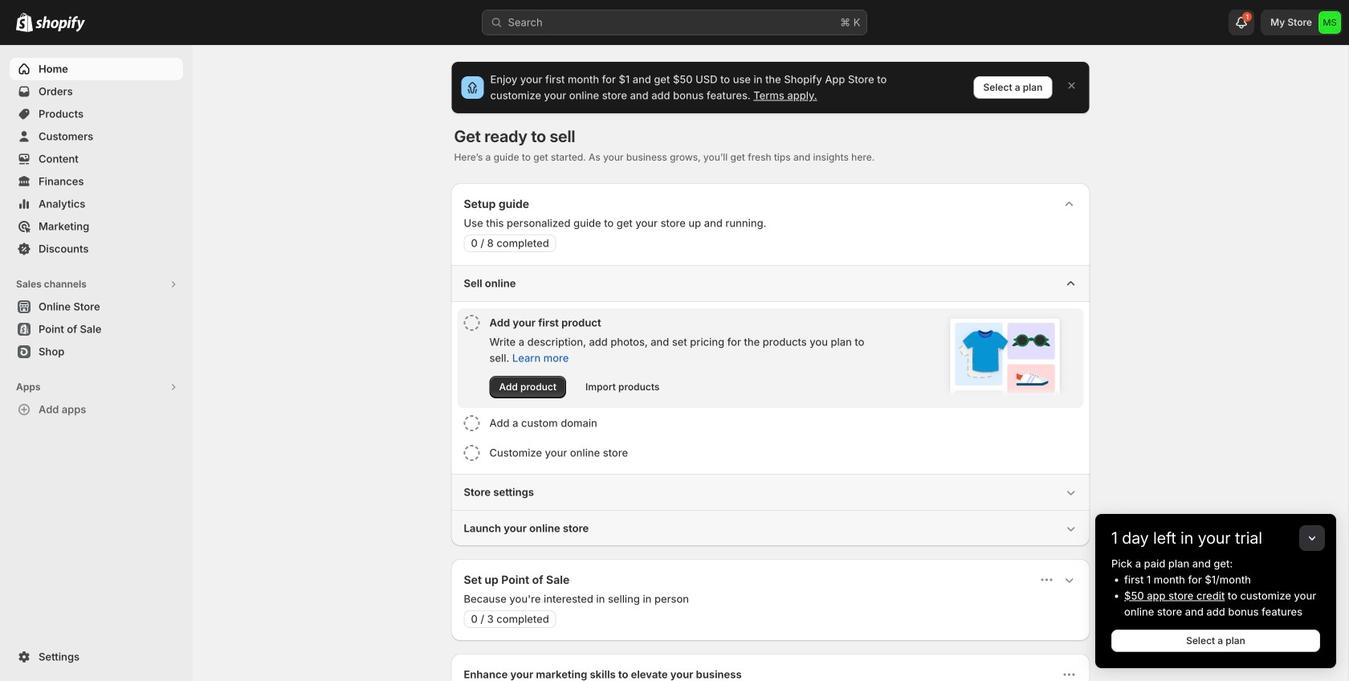 Task type: describe. For each thing, give the bounding box(es) containing it.
add your first product group
[[457, 308, 1084, 408]]

0 horizontal spatial shopify image
[[16, 13, 33, 32]]

customize your online store group
[[457, 439, 1084, 468]]

1 horizontal spatial shopify image
[[35, 16, 85, 32]]

guide categories group
[[451, 265, 1090, 546]]

mark add your first product as done image
[[464, 315, 480, 331]]



Task type: vqa. For each thing, say whether or not it's contained in the screenshot.
the Mark Add your first product as done icon
yes



Task type: locate. For each thing, give the bounding box(es) containing it.
mark add a custom domain as done image
[[464, 415, 480, 431]]

add a custom domain group
[[457, 409, 1084, 438]]

shopify image
[[16, 13, 33, 32], [35, 16, 85, 32]]

setup guide region
[[451, 183, 1090, 546]]

my store image
[[1319, 11, 1341, 34]]

mark customize your online store as done image
[[464, 445, 480, 461]]

sell online group
[[451, 265, 1090, 474]]



